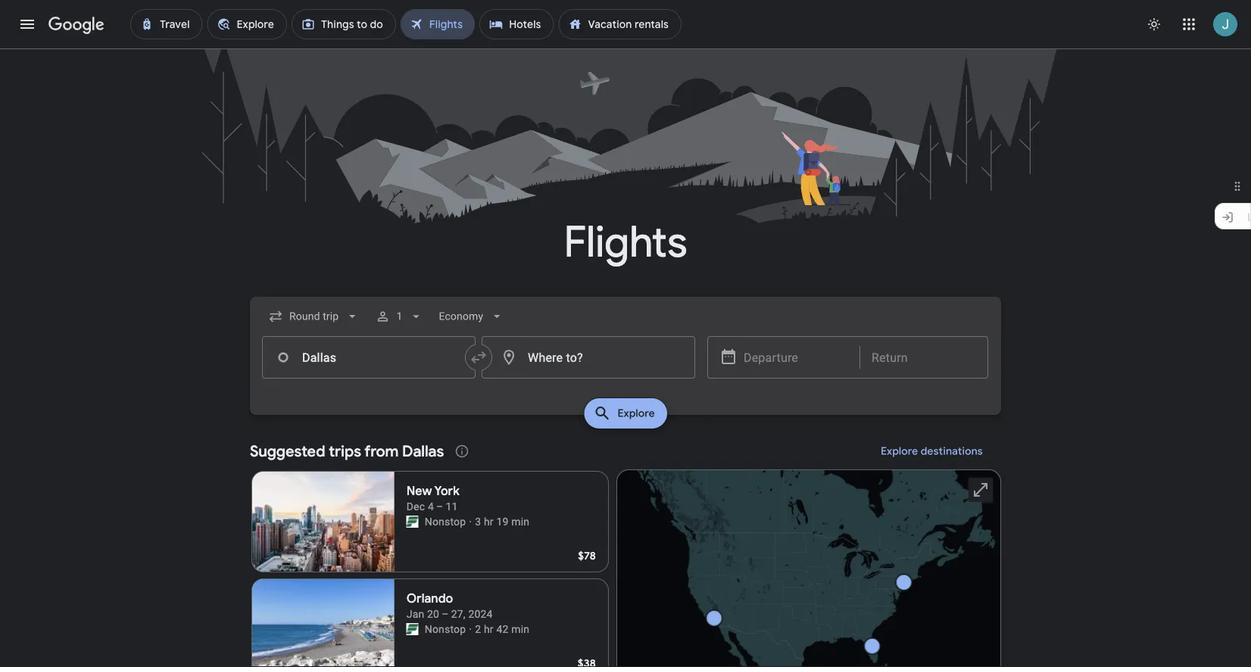 Task type: locate. For each thing, give the bounding box(es) containing it.
0 vertical spatial hr
[[484, 516, 494, 528]]

0 vertical spatial min
[[512, 516, 530, 528]]

$78
[[578, 549, 596, 563]]

1 min from the top
[[512, 516, 530, 528]]

0 horizontal spatial explore
[[618, 407, 655, 421]]

explore inside explore button
[[618, 407, 655, 421]]

1 horizontal spatial explore
[[881, 445, 919, 458]]

1 vertical spatial hr
[[484, 623, 494, 636]]

min for new york
[[512, 516, 530, 528]]

1 vertical spatial frontier image
[[407, 624, 419, 636]]

0 vertical spatial frontier image
[[407, 516, 419, 528]]

nonstop
[[425, 516, 466, 528], [425, 623, 466, 636]]

nonstop for york
[[425, 516, 466, 528]]

new
[[407, 484, 432, 499]]

explore left destinations
[[881, 445, 919, 458]]

frontier image
[[407, 516, 419, 528], [407, 624, 419, 636]]

dec
[[407, 500, 425, 513]]

 image inside suggested trips from dallas region
[[469, 622, 472, 637]]

1 hr from the top
[[484, 516, 494, 528]]

42
[[497, 623, 509, 636]]

jan
[[407, 608, 425, 621]]

Flight search field
[[238, 297, 1014, 433]]

hr right 3
[[484, 516, 494, 528]]

frontier image down dec
[[407, 516, 419, 528]]

0 vertical spatial nonstop
[[425, 516, 466, 528]]

2
[[475, 623, 481, 636]]

None field
[[262, 303, 366, 330], [433, 303, 511, 330], [262, 303, 366, 330], [433, 303, 511, 330]]

 image
[[469, 622, 472, 637]]

20 – 27,
[[427, 608, 466, 621]]

explore
[[618, 407, 655, 421], [881, 445, 919, 458]]

2 hr from the top
[[484, 623, 494, 636]]

1 frontier image from the top
[[407, 516, 419, 528]]

38 US dollars text field
[[578, 657, 596, 668]]

hr
[[484, 516, 494, 528], [484, 623, 494, 636]]

3
[[475, 516, 481, 528]]

hr right 2
[[484, 623, 494, 636]]

None text field
[[262, 336, 476, 379]]

1 vertical spatial nonstop
[[425, 623, 466, 636]]

Where to? text field
[[482, 336, 696, 379]]

explore inside explore destinations button
[[881, 445, 919, 458]]

2 min from the top
[[512, 623, 530, 636]]

Return text field
[[872, 337, 977, 378]]

suggested trips from dallas
[[250, 442, 444, 461]]

min for orlando
[[512, 623, 530, 636]]

1 vertical spatial min
[[512, 623, 530, 636]]

min
[[512, 516, 530, 528], [512, 623, 530, 636]]

nonstop for jan
[[425, 623, 466, 636]]

1 vertical spatial explore
[[881, 445, 919, 458]]

0 vertical spatial explore
[[618, 407, 655, 421]]

min right 19
[[512, 516, 530, 528]]

2 nonstop from the top
[[425, 623, 466, 636]]

nonstop down 20 – 27,
[[425, 623, 466, 636]]

2 frontier image from the top
[[407, 624, 419, 636]]

4 – 11
[[428, 500, 458, 513]]

nonstop down 4 – 11
[[425, 516, 466, 528]]

1 nonstop from the top
[[425, 516, 466, 528]]

min right 42
[[512, 623, 530, 636]]

explore down 'where to?' text field
[[618, 407, 655, 421]]

 image
[[469, 515, 472, 530]]

frontier image down the jan
[[407, 624, 419, 636]]



Task type: describe. For each thing, give the bounding box(es) containing it.
explore for explore destinations
[[881, 445, 919, 458]]

orlando
[[407, 591, 453, 607]]

change appearance image
[[1137, 6, 1173, 42]]

trips
[[329, 442, 361, 461]]

dallas
[[402, 442, 444, 461]]

hr for orlando
[[484, 623, 494, 636]]

1 button
[[369, 299, 430, 335]]

3 hr 19 min
[[475, 516, 530, 528]]

explore destinations
[[881, 445, 984, 458]]

2024
[[469, 608, 493, 621]]

suggested trips from dallas region
[[250, 433, 1002, 668]]

78 US dollars text field
[[578, 549, 596, 563]]

main menu image
[[18, 15, 36, 33]]

from
[[365, 442, 399, 461]]

frontier image for orlando
[[407, 624, 419, 636]]

explore for explore
[[618, 407, 655, 421]]

2 hr 42 min
[[475, 623, 530, 636]]

flights
[[564, 216, 688, 269]]

explore destinations button
[[863, 433, 1002, 470]]

destinations
[[921, 445, 984, 458]]

1
[[397, 310, 403, 323]]

orlando jan 20 – 27, 2024
[[407, 591, 493, 621]]

hr for new york
[[484, 516, 494, 528]]

Departure text field
[[744, 337, 849, 378]]

explore button
[[584, 399, 667, 429]]

frontier image for new york
[[407, 516, 419, 528]]

none text field inside flight search box
[[262, 336, 476, 379]]

19
[[497, 516, 509, 528]]

suggested
[[250, 442, 325, 461]]

york
[[435, 484, 460, 499]]

new york dec 4 – 11
[[407, 484, 460, 513]]



Task type: vqa. For each thing, say whether or not it's contained in the screenshot.
the Search text field
no



